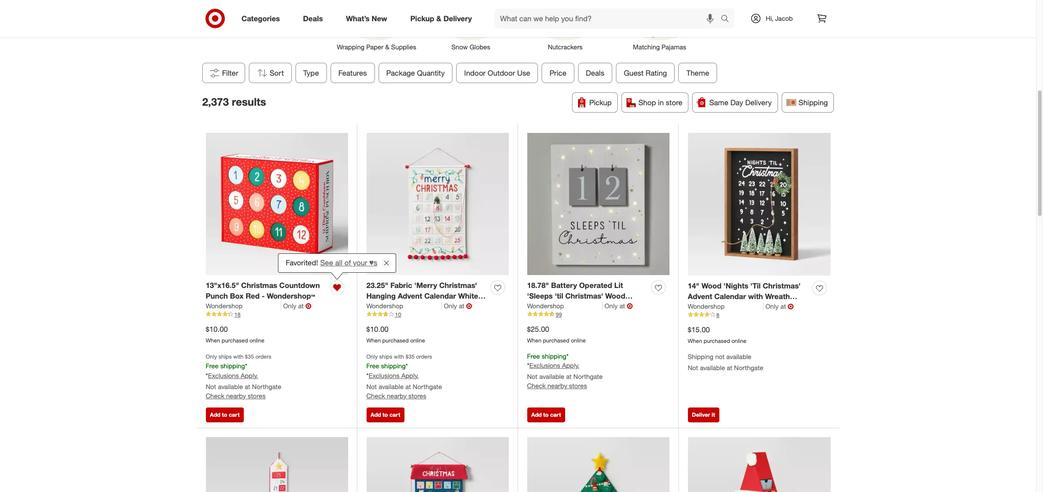 Task type: locate. For each thing, give the bounding box(es) containing it.
¬ down favorited!
[[306, 301, 312, 311]]

orders
[[255, 353, 271, 360], [416, 353, 432, 360]]

1 horizontal spatial stores
[[408, 392, 426, 400]]

stores for 13"x16.5" christmas countdown punch box red - wondershop™
[[248, 392, 266, 400]]

1 horizontal spatial add to cart
[[371, 411, 400, 418]]

0 horizontal spatial exclusions apply. link
[[208, 372, 258, 379]]

online down 10 link
[[410, 337, 425, 344]]

1 vertical spatial pickup
[[589, 98, 612, 107]]

1 orders from the left
[[255, 353, 271, 360]]

0 horizontal spatial pickup
[[410, 14, 434, 23]]

0 vertical spatial deals
[[303, 14, 323, 23]]

with down 18
[[233, 353, 243, 360]]

0 horizontal spatial check nearby stores button
[[206, 391, 266, 401]]

nearby for 23.25" fabric 'merry christmas' hanging advent calendar white - wondershop™
[[387, 392, 407, 400]]

shipping
[[799, 98, 828, 107], [688, 353, 713, 360]]

1 vertical spatial wood
[[605, 291, 625, 301]]

not
[[688, 364, 698, 372], [527, 373, 538, 381], [206, 383, 216, 390], [366, 383, 377, 390]]

wood inside 18.78" battery operated lit 'sleeps 'til christmas' wood countdown sign cream - wondershop™
[[605, 291, 625, 301]]

2 horizontal spatial check nearby stores button
[[527, 382, 587, 391]]

wood
[[702, 281, 722, 290], [605, 291, 625, 301]]

'nights
[[724, 281, 749, 290]]

apply. inside free shipping * * exclusions apply. not available at northgate check nearby stores
[[562, 362, 579, 370]]

1 horizontal spatial $35
[[406, 353, 415, 360]]

2 horizontal spatial christmas'
[[763, 281, 801, 290]]

0 horizontal spatial $35
[[245, 353, 254, 360]]

see all of your ♥s link
[[320, 258, 377, 267]]

when down $25.00
[[527, 337, 542, 344]]

1 vertical spatial shipping
[[688, 353, 713, 360]]

10
[[395, 311, 401, 318]]

apply.
[[562, 362, 579, 370], [241, 372, 258, 379], [401, 372, 419, 379]]

same day delivery
[[709, 98, 772, 107]]

delivery up snow at the top left of page
[[444, 14, 472, 23]]

wondershop down hanging
[[366, 302, 403, 310]]

0 vertical spatial shipping
[[799, 98, 828, 107]]

&
[[436, 14, 441, 23], [385, 43, 389, 51]]

8 link
[[688, 311, 831, 319]]

pickup & delivery link
[[403, 8, 484, 29]]

1 horizontal spatial shipping
[[799, 98, 828, 107]]

1 horizontal spatial cart
[[390, 411, 400, 418]]

wondershop link up 8
[[688, 302, 764, 311]]

♥s
[[369, 258, 377, 267]]

$10.00 when purchased online down 18
[[206, 325, 264, 344]]

calendar down 'nights
[[714, 292, 746, 301]]

online inside $25.00 when purchased online
[[571, 337, 586, 344]]

christmas' up white
[[439, 281, 477, 290]]

wondershop link for wood
[[688, 302, 764, 311]]

purchased for 13"x16.5" christmas countdown punch box red - wondershop™
[[222, 337, 248, 344]]

0 horizontal spatial advent
[[398, 291, 422, 301]]

1 add to cart button from the left
[[206, 408, 244, 423]]

deals for deals button
[[586, 68, 605, 78]]

¬ for 18.78" battery operated lit 'sleeps 'til christmas' wood countdown sign cream - wondershop™
[[627, 301, 633, 311]]

0 horizontal spatial shipping
[[688, 353, 713, 360]]

14" wood 'nights 'til christmas' advent calendar with wreath counter black/white - wondershop™
[[688, 281, 801, 322]]

1 horizontal spatial calendar
[[714, 292, 746, 301]]

2 horizontal spatial cart
[[550, 411, 561, 418]]

0 horizontal spatial check
[[206, 392, 224, 400]]

$35 for advent
[[406, 353, 415, 360]]

2 $35 from the left
[[406, 353, 415, 360]]

1 horizontal spatial $10.00
[[366, 325, 389, 334]]

2 horizontal spatial to
[[543, 411, 549, 418]]

2 orders from the left
[[416, 353, 432, 360]]

3 add to cart from the left
[[531, 411, 561, 418]]

sign
[[570, 302, 585, 311]]

hanging
[[366, 291, 396, 301]]

wondershop link up 10 at the left of page
[[366, 301, 442, 311]]

countdown down favorited!
[[279, 281, 320, 290]]

northgate inside shipping not available not available at northgate
[[734, 364, 763, 372]]

1 add to cart from the left
[[210, 411, 240, 418]]

pickup up 'supplies'
[[410, 14, 434, 23]]

only at ¬ for with
[[766, 302, 794, 311]]

shipping inside shipping not available not available at northgate
[[688, 353, 713, 360]]

0 horizontal spatial shipping
[[220, 362, 245, 370]]

calendar down 'merry
[[424, 291, 456, 301]]

wondershop™ down hanging
[[366, 302, 415, 311]]

1 horizontal spatial countdown
[[527, 302, 568, 311]]

shipping for 13"x16.5" christmas countdown punch box red - wondershop™
[[220, 362, 245, 370]]

1 only ships with $35 orders free shipping * * exclusions apply. not available at northgate check nearby stores from the left
[[206, 353, 281, 400]]

wondershop link for christmas
[[206, 301, 281, 311]]

2 horizontal spatial add to cart
[[531, 411, 561, 418]]

search button
[[716, 8, 739, 30]]

1 ships from the left
[[219, 353, 232, 360]]

0 horizontal spatial &
[[385, 43, 389, 51]]

guest
[[624, 68, 644, 78]]

only at ¬ down wreath
[[766, 302, 794, 311]]

wood down lit
[[605, 291, 625, 301]]

2 cart from the left
[[390, 411, 400, 418]]

only at ¬ down 13"x16.5" christmas countdown punch box red - wondershop™
[[283, 301, 312, 311]]

add for 23.25" fabric 'merry christmas' hanging advent calendar white - wondershop™
[[371, 411, 381, 418]]

delivery
[[444, 14, 472, 23], [745, 98, 772, 107]]

at inside shipping not available not available at northgate
[[727, 364, 732, 372]]

when inside $15.00 when purchased online
[[688, 337, 702, 344]]

1 horizontal spatial free
[[366, 362, 379, 370]]

2 horizontal spatial exclusions
[[529, 362, 560, 370]]

categories
[[242, 14, 280, 23]]

with down 10 at the left of page
[[394, 353, 404, 360]]

$35 for red
[[245, 353, 254, 360]]

add for 13"x16.5" christmas countdown punch box red - wondershop™
[[210, 411, 220, 418]]

3 add to cart button from the left
[[527, 408, 565, 423]]

18 link
[[206, 311, 348, 319]]

christmas' inside 18.78" battery operated lit 'sleeps 'til christmas' wood countdown sign cream - wondershop™
[[565, 291, 603, 301]]

online inside $15.00 when purchased online
[[732, 337, 747, 344]]

1 horizontal spatial advent
[[688, 292, 712, 301]]

48" fabric hanging christmas advent calendar with gingerbread man counter white - wondershop™ image
[[206, 438, 348, 492], [206, 438, 348, 492]]

only at ¬ down white
[[444, 301, 472, 311]]

0 horizontal spatial calendar
[[424, 291, 456, 301]]

when down $15.00
[[688, 337, 702, 344]]

wondershop down punch
[[206, 302, 243, 310]]

0 horizontal spatial orders
[[255, 353, 271, 360]]

when inside $25.00 when purchased online
[[527, 337, 542, 344]]

1 horizontal spatial wood
[[702, 281, 722, 290]]

to for 13"x16.5" christmas countdown punch box red - wondershop™
[[222, 411, 227, 418]]

with inside 14" wood 'nights 'til christmas' advent calendar with wreath counter black/white - wondershop™
[[748, 292, 763, 301]]

add
[[210, 411, 220, 418], [371, 411, 381, 418], [531, 411, 542, 418]]

¬
[[306, 301, 312, 311], [466, 301, 472, 311], [627, 301, 633, 311], [788, 302, 794, 311]]

1 horizontal spatial &
[[436, 14, 441, 23]]

to for 18.78" battery operated lit 'sleeps 'til christmas' wood countdown sign cream - wondershop™
[[543, 411, 549, 418]]

2 add from the left
[[371, 411, 381, 418]]

online down 18 link
[[250, 337, 264, 344]]

0 vertical spatial pickup
[[410, 14, 434, 23]]

3 cart from the left
[[550, 411, 561, 418]]

countdown down the 'sleeps
[[527, 302, 568, 311]]

online down 99 link
[[571, 337, 586, 344]]

purchased inside $15.00 when purchased online
[[704, 337, 730, 344]]

0 horizontal spatial with
[[233, 353, 243, 360]]

purchased down 18
[[222, 337, 248, 344]]

0 horizontal spatial christmas'
[[439, 281, 477, 290]]

deals up pickup button in the top of the page
[[586, 68, 605, 78]]

0 horizontal spatial nearby
[[226, 392, 246, 400]]

purchased down $25.00
[[543, 337, 569, 344]]

calendar
[[424, 291, 456, 301], [714, 292, 746, 301]]

13"x16.5" christmas countdown punch box red - wondershop™ image
[[206, 133, 348, 275], [206, 133, 348, 275]]

northgate inside free shipping * * exclusions apply. not available at northgate check nearby stores
[[573, 373, 603, 381]]

2 horizontal spatial shipping
[[542, 352, 566, 360]]

features button
[[331, 63, 375, 83]]

0 horizontal spatial wood
[[605, 291, 625, 301]]

advent
[[398, 291, 422, 301], [688, 292, 712, 301]]

0 vertical spatial &
[[436, 14, 441, 23]]

2 $10.00 from the left
[[366, 325, 389, 334]]

2 add to cart button from the left
[[366, 408, 404, 423]]

deals button
[[578, 63, 612, 83]]

shop in store
[[639, 98, 683, 107]]

purchased down 10 at the left of page
[[382, 337, 409, 344]]

only for with
[[766, 302, 779, 310]]

online for wondershop™
[[250, 337, 264, 344]]

0 horizontal spatial stores
[[248, 392, 266, 400]]

1 horizontal spatial christmas'
[[565, 291, 603, 301]]

when down hanging
[[366, 337, 381, 344]]

add to cart button for 23.25" fabric 'merry christmas' hanging advent calendar white - wondershop™
[[366, 408, 404, 423]]

wood inside 14" wood 'nights 'til christmas' advent calendar with wreath counter black/white - wondershop™
[[702, 281, 722, 290]]

0 horizontal spatial add to cart button
[[206, 408, 244, 423]]

$10.00 down hanging
[[366, 325, 389, 334]]

wondershop for 23.25"
[[366, 302, 403, 310]]

available inside free shipping * * exclusions apply. not available at northgate check nearby stores
[[539, 373, 564, 381]]

1 horizontal spatial with
[[394, 353, 404, 360]]

wondershop™ inside '23.25" fabric 'merry christmas' hanging advent calendar white - wondershop™'
[[366, 302, 415, 311]]

wondershop™ up $25.00
[[527, 312, 575, 322]]

2 horizontal spatial apply.
[[562, 362, 579, 370]]

pickup
[[410, 14, 434, 23], [589, 98, 612, 107]]

1 horizontal spatial pickup
[[589, 98, 612, 107]]

deals left "what's"
[[303, 14, 323, 23]]

14" wood 'nights 'til christmas' advent calendar with wreath counter black/white - wondershop™ image
[[688, 133, 831, 275], [688, 133, 831, 275]]

nearby
[[548, 382, 567, 390], [226, 392, 246, 400], [387, 392, 407, 400]]

nearby for 13"x16.5" christmas countdown punch box red - wondershop™
[[226, 392, 246, 400]]

purchased inside $25.00 when purchased online
[[543, 337, 569, 344]]

- down wreath
[[763, 302, 766, 312]]

1 horizontal spatial $10.00 when purchased online
[[366, 325, 425, 344]]

countdown
[[279, 281, 320, 290], [527, 302, 568, 311]]

0 horizontal spatial ships
[[219, 353, 232, 360]]

christmas' inside '23.25" fabric 'merry christmas' hanging advent calendar white - wondershop™'
[[439, 281, 477, 290]]

¬ down white
[[466, 301, 472, 311]]

0 horizontal spatial to
[[222, 411, 227, 418]]

only at ¬ down lit
[[605, 301, 633, 311]]

31.25" featherly friends fabric tree with birds hanging christmas countdown calendar green - wondershop™ image
[[527, 438, 669, 492], [527, 438, 669, 492]]

0 horizontal spatial delivery
[[444, 14, 472, 23]]

sort button
[[249, 63, 292, 83]]

delivery for same day delivery
[[745, 98, 772, 107]]

theme button
[[679, 63, 717, 83]]

snow
[[452, 43, 468, 51]]

stores for 23.25" fabric 'merry christmas' hanging advent calendar white - wondershop™
[[408, 392, 426, 400]]

$10.00 down punch
[[206, 325, 228, 334]]

only for wondershop™
[[283, 302, 296, 310]]

to for 23.25" fabric 'merry christmas' hanging advent calendar white - wondershop™
[[383, 411, 388, 418]]

shipping for shipping
[[799, 98, 828, 107]]

1 horizontal spatial check nearby stores button
[[366, 391, 426, 401]]

free inside free shipping * * exclusions apply. not available at northgate check nearby stores
[[527, 352, 540, 360]]

christmas' up sign
[[565, 291, 603, 301]]

orders down 18 link
[[255, 353, 271, 360]]

2 horizontal spatial free
[[527, 352, 540, 360]]

only ships with $35 orders free shipping * * exclusions apply. not available at northgate check nearby stores for red
[[206, 353, 281, 400]]

2 horizontal spatial add to cart button
[[527, 408, 565, 423]]

0 horizontal spatial exclusions
[[208, 372, 239, 379]]

1 horizontal spatial to
[[383, 411, 388, 418]]

3 add from the left
[[531, 411, 542, 418]]

- right white
[[480, 291, 483, 301]]

supplies
[[391, 43, 416, 51]]

2 horizontal spatial with
[[748, 292, 763, 301]]

stores
[[569, 382, 587, 390], [248, 392, 266, 400], [408, 392, 426, 400]]

1 horizontal spatial add
[[371, 411, 381, 418]]

¬ for 23.25" fabric 'merry christmas' hanging advent calendar white - wondershop™
[[466, 301, 472, 311]]

1 cart from the left
[[229, 411, 240, 418]]

23.25" fabric 'merry christmas' hanging advent calendar white - wondershop™ image
[[366, 133, 509, 275], [366, 133, 509, 275]]

1 $35 from the left
[[245, 353, 254, 360]]

advent for wood
[[688, 292, 712, 301]]

shop in store button
[[621, 92, 689, 113]]

at inside free shipping * * exclusions apply. not available at northgate check nearby stores
[[566, 373, 572, 381]]

2 horizontal spatial nearby
[[548, 382, 567, 390]]

1 to from the left
[[222, 411, 227, 418]]

¬ for 13"x16.5" christmas countdown punch box red - wondershop™
[[306, 301, 312, 311]]

countdown inside 13"x16.5" christmas countdown punch box red - wondershop™
[[279, 281, 320, 290]]

shipping for shipping not available not available at northgate
[[688, 353, 713, 360]]

$25.00 when purchased online
[[527, 325, 586, 344]]

1 horizontal spatial apply.
[[401, 372, 419, 379]]

delivery right day
[[745, 98, 772, 107]]

1 vertical spatial countdown
[[527, 302, 568, 311]]

1 horizontal spatial exclusions
[[369, 372, 400, 379]]

what's
[[346, 14, 370, 23]]

0 horizontal spatial apply.
[[241, 372, 258, 379]]

advent down fabric
[[398, 291, 422, 301]]

nutcrackers
[[548, 43, 583, 51]]

0 horizontal spatial $10.00
[[206, 325, 228, 334]]

2 ships from the left
[[379, 353, 392, 360]]

type button
[[295, 63, 327, 83]]

wondershop link up 18
[[206, 301, 281, 311]]

purchased for 14" wood 'nights 'til christmas' advent calendar with wreath counter black/white - wondershop™
[[704, 337, 730, 344]]

- inside 18.78" battery operated lit 'sleeps 'til christmas' wood countdown sign cream - wondershop™
[[613, 302, 616, 311]]

at
[[298, 302, 304, 310], [459, 302, 464, 310], [620, 302, 625, 310], [780, 302, 786, 310], [727, 364, 732, 372], [566, 373, 572, 381], [245, 383, 250, 390], [405, 383, 411, 390]]

calendar inside '23.25" fabric 'merry christmas' hanging advent calendar white - wondershop™'
[[424, 291, 456, 301]]

check for 23.25" fabric 'merry christmas' hanging advent calendar white - wondershop™
[[366, 392, 385, 400]]

23.25"
[[366, 281, 388, 290]]

1 horizontal spatial check
[[366, 392, 385, 400]]

cart for 18.78" battery operated lit 'sleeps 'til christmas' wood countdown sign cream - wondershop™
[[550, 411, 561, 418]]

wondershop link for fabric
[[366, 301, 442, 311]]

1 add from the left
[[210, 411, 220, 418]]

2 horizontal spatial check
[[527, 382, 546, 390]]

calendar inside 14" wood 'nights 'til christmas' advent calendar with wreath counter black/white - wondershop™
[[714, 292, 746, 301]]

2 horizontal spatial stores
[[569, 382, 587, 390]]

- right cream
[[613, 302, 616, 311]]

deals inside 'deals' link
[[303, 14, 323, 23]]

$10.00 for 23.25" fabric 'merry christmas' hanging advent calendar white - wondershop™
[[366, 325, 389, 334]]

18.78" battery operated lit 'sleeps 'til christmas' wood countdown sign cream - wondershop™ image
[[527, 133, 669, 275], [527, 133, 669, 275]]

21" fabric 'days 'til christmas' hanging advent calendar blue/red - wondershop™ image
[[366, 438, 509, 492], [366, 438, 509, 492]]

¬ right cream
[[627, 301, 633, 311]]

deals inside deals button
[[586, 68, 605, 78]]

0 vertical spatial wood
[[702, 281, 722, 290]]

check nearby stores button for 23.25" fabric 'merry christmas' hanging advent calendar white - wondershop™
[[366, 391, 426, 401]]

delivery inside button
[[745, 98, 772, 107]]

when down punch
[[206, 337, 220, 344]]

with down 'til
[[748, 292, 763, 301]]

tooltip
[[278, 254, 396, 273]]

1 horizontal spatial add to cart button
[[366, 408, 404, 423]]

online for white
[[410, 337, 425, 344]]

wondershop down the 'sleeps
[[527, 302, 564, 310]]

1 horizontal spatial shipping
[[381, 362, 406, 370]]

$10.00 when purchased online down 10 at the left of page
[[366, 325, 425, 344]]

wood right 14"
[[702, 281, 722, 290]]

snow globes link
[[424, 0, 518, 52]]

price
[[550, 68, 567, 78]]

add to cart
[[210, 411, 240, 418], [371, 411, 400, 418], [531, 411, 561, 418]]

purchased
[[222, 337, 248, 344], [382, 337, 409, 344], [543, 337, 569, 344], [704, 337, 730, 344]]

¬ down wreath
[[788, 302, 794, 311]]

0 horizontal spatial add
[[210, 411, 220, 418]]

store
[[666, 98, 683, 107]]

fabric
[[390, 281, 412, 290]]

ships for 23.25" fabric 'merry christmas' hanging advent calendar white - wondershop™
[[379, 353, 392, 360]]

purchased for 23.25" fabric 'merry christmas' hanging advent calendar white - wondershop™
[[382, 337, 409, 344]]

1 vertical spatial deals
[[586, 68, 605, 78]]

0 horizontal spatial $10.00 when purchased online
[[206, 325, 264, 344]]

wrapping paper & supplies
[[337, 43, 416, 51]]

$15.00
[[688, 325, 710, 334]]

0 vertical spatial countdown
[[279, 281, 320, 290]]

1 horizontal spatial orders
[[416, 353, 432, 360]]

paper
[[366, 43, 384, 51]]

- right red
[[262, 291, 265, 301]]

when
[[206, 337, 220, 344], [366, 337, 381, 344], [527, 337, 542, 344], [688, 337, 702, 344]]

pickup down deals button
[[589, 98, 612, 107]]

2 to from the left
[[383, 411, 388, 418]]

online up shipping not available not available at northgate
[[732, 337, 747, 344]]

advent inside '23.25" fabric 'merry christmas' hanging advent calendar white - wondershop™'
[[398, 291, 422, 301]]

available
[[726, 353, 751, 360], [700, 364, 725, 372], [539, 373, 564, 381], [218, 383, 243, 390], [379, 383, 404, 390]]

exclusions apply. link for 13"x16.5" christmas countdown punch box red - wondershop™
[[208, 372, 258, 379]]

wondershop™ inside 13"x16.5" christmas countdown punch box red - wondershop™
[[267, 291, 315, 301]]

1 $10.00 when purchased online from the left
[[206, 325, 264, 344]]

add to cart button
[[206, 408, 244, 423], [366, 408, 404, 423], [527, 408, 565, 423]]

package quantity button
[[379, 63, 453, 83]]

with
[[748, 292, 763, 301], [233, 353, 243, 360], [394, 353, 404, 360]]

filter
[[222, 68, 238, 78]]

black/white
[[718, 302, 761, 312]]

christmas' up wreath
[[763, 281, 801, 290]]

1 vertical spatial delivery
[[745, 98, 772, 107]]

exclusions apply. link for 23.25" fabric 'merry christmas' hanging advent calendar white - wondershop™
[[369, 372, 419, 379]]

only at ¬ for wood
[[605, 301, 633, 311]]

1 horizontal spatial exclusions apply. link
[[369, 372, 419, 379]]

pickup inside button
[[589, 98, 612, 107]]

0 horizontal spatial cart
[[229, 411, 240, 418]]

1 horizontal spatial delivery
[[745, 98, 772, 107]]

2 $10.00 when purchased online from the left
[[366, 325, 425, 344]]

0 horizontal spatial deals
[[303, 14, 323, 23]]

-
[[262, 291, 265, 301], [480, 291, 483, 301], [613, 302, 616, 311], [763, 302, 766, 312]]

2 only ships with $35 orders free shipping * * exclusions apply. not available at northgate check nearby stores from the left
[[366, 353, 442, 400]]

1 $10.00 from the left
[[206, 325, 228, 334]]

3 to from the left
[[543, 411, 549, 418]]

purchased up not
[[704, 337, 730, 344]]

orders down 10 link
[[416, 353, 432, 360]]

1 horizontal spatial only ships with $35 orders free shipping * * exclusions apply. not available at northgate check nearby stores
[[366, 353, 442, 400]]

16" wood santa christmas countdown sign red/white - wondershop™ image
[[688, 438, 831, 492], [688, 438, 831, 492]]

0 horizontal spatial only ships with $35 orders free shipping * * exclusions apply. not available at northgate check nearby stores
[[206, 353, 281, 400]]

wondershop™ up 18 link
[[267, 291, 315, 301]]

shipping not available not available at northgate
[[688, 353, 763, 372]]

wondershop link up "99"
[[527, 301, 603, 311]]

wondershop™ down counter at the bottom of page
[[688, 313, 736, 322]]

0 horizontal spatial free
[[206, 362, 219, 370]]

0 horizontal spatial add to cart
[[210, 411, 240, 418]]

cream
[[587, 302, 611, 311]]

exclusions
[[529, 362, 560, 370], [208, 372, 239, 379], [369, 372, 400, 379]]

advent inside 14" wood 'nights 'til christmas' advent calendar with wreath counter black/white - wondershop™
[[688, 292, 712, 301]]

shipping inside free shipping * * exclusions apply. not available at northgate check nearby stores
[[542, 352, 566, 360]]

advent up counter at the bottom of page
[[688, 292, 712, 301]]

only for wood
[[605, 302, 618, 310]]

0 horizontal spatial countdown
[[279, 281, 320, 290]]

deals link
[[295, 8, 334, 29]]

- inside 14" wood 'nights 'til christmas' advent calendar with wreath counter black/white - wondershop™
[[763, 302, 766, 312]]

1 horizontal spatial nearby
[[387, 392, 407, 400]]

stores inside free shipping * * exclusions apply. not available at northgate check nearby stores
[[569, 382, 587, 390]]

1 horizontal spatial deals
[[586, 68, 605, 78]]

wondershop up 8
[[688, 302, 725, 310]]

shipping inside button
[[799, 98, 828, 107]]

delivery for pickup & delivery
[[444, 14, 472, 23]]

2 add to cart from the left
[[371, 411, 400, 418]]

2 horizontal spatial add
[[531, 411, 542, 418]]

only ships with $35 orders free shipping * * exclusions apply. not available at northgate check nearby stores
[[206, 353, 281, 400], [366, 353, 442, 400]]

shipping button
[[782, 92, 834, 113]]

new
[[372, 14, 387, 23]]

with for 23.25" fabric 'merry christmas' hanging advent calendar white - wondershop™
[[394, 353, 404, 360]]

¬ for 14" wood 'nights 'til christmas' advent calendar with wreath counter black/white - wondershop™
[[788, 302, 794, 311]]

hi, jacob
[[766, 14, 793, 22]]

1 horizontal spatial ships
[[379, 353, 392, 360]]

0 vertical spatial delivery
[[444, 14, 472, 23]]

wondershop link
[[206, 301, 281, 311], [366, 301, 442, 311], [527, 301, 603, 311], [688, 302, 764, 311]]



Task type: describe. For each thing, give the bounding box(es) containing it.
calendar for 'merry
[[424, 291, 456, 301]]

not
[[715, 353, 725, 360]]

your
[[353, 258, 367, 267]]

99
[[556, 311, 562, 318]]

$10.00 when purchased online for hanging
[[366, 325, 425, 344]]

23.25" fabric 'merry christmas' hanging advent calendar white - wondershop™
[[366, 281, 483, 311]]

2,373 results
[[202, 95, 266, 108]]

outdoor
[[488, 68, 515, 78]]

same day delivery button
[[692, 92, 778, 113]]

guest rating
[[624, 68, 667, 78]]

package quantity
[[386, 68, 445, 78]]

'merry
[[414, 281, 437, 290]]

day
[[731, 98, 743, 107]]

shop
[[639, 98, 656, 107]]

apply. for 13"x16.5" christmas countdown punch box red - wondershop™
[[241, 372, 258, 379]]

- inside 13"x16.5" christmas countdown punch box red - wondershop™
[[262, 291, 265, 301]]

10 link
[[366, 311, 509, 319]]

quantity
[[417, 68, 445, 78]]

advent for fabric
[[398, 291, 422, 301]]

package
[[386, 68, 415, 78]]

wondershop link for battery
[[527, 301, 603, 311]]

deals for 'deals' link
[[303, 14, 323, 23]]

only ships with $35 orders free shipping * * exclusions apply. not available at northgate check nearby stores for advent
[[366, 353, 442, 400]]

indoor
[[464, 68, 486, 78]]

13"x16.5" christmas countdown punch box red - wondershop™ link
[[206, 280, 326, 301]]

apply. for 23.25" fabric 'merry christmas' hanging advent calendar white - wondershop™
[[401, 372, 419, 379]]

$10.00 for 13"x16.5" christmas countdown punch box red - wondershop™
[[206, 325, 228, 334]]

wondershop™ inside 14" wood 'nights 'til christmas' advent calendar with wreath counter black/white - wondershop™
[[688, 313, 736, 322]]

wondershop for 14"
[[688, 302, 725, 310]]

only at ¬ for wondershop™
[[283, 301, 312, 311]]

favorited!
[[286, 258, 318, 267]]

'sleeps
[[527, 291, 553, 301]]

what's new link
[[338, 8, 399, 29]]

wrapping
[[337, 43, 365, 51]]

add to cart button for 13"x16.5" christmas countdown punch box red - wondershop™
[[206, 408, 244, 423]]

free shipping * * exclusions apply. not available at northgate check nearby stores
[[527, 352, 603, 390]]

pickup for pickup & delivery
[[410, 14, 434, 23]]

features
[[338, 68, 367, 78]]

cart for 23.25" fabric 'merry christmas' hanging advent calendar white - wondershop™
[[390, 411, 400, 418]]

wondershop for 13"x16.5"
[[206, 302, 243, 310]]

price button
[[542, 63, 574, 83]]

add for 18.78" battery operated lit 'sleeps 'til christmas' wood countdown sign cream - wondershop™
[[531, 411, 542, 418]]

jacob
[[775, 14, 793, 22]]

not inside shipping not available not available at northgate
[[688, 364, 698, 372]]

add to cart for 13"x16.5" christmas countdown punch box red - wondershop™
[[210, 411, 240, 418]]

christmas' inside 14" wood 'nights 'til christmas' advent calendar with wreath counter black/white - wondershop™
[[763, 281, 801, 290]]

when for 23.25" fabric 'merry christmas' hanging advent calendar white - wondershop™
[[366, 337, 381, 344]]

pickup button
[[572, 92, 618, 113]]

it
[[712, 411, 715, 418]]

14"
[[688, 281, 699, 290]]

guest rating button
[[616, 63, 675, 83]]

box
[[230, 291, 244, 301]]

13"x16.5" christmas countdown punch box red - wondershop™
[[206, 281, 320, 301]]

free for 13"x16.5" christmas countdown punch box red - wondershop™
[[206, 362, 219, 370]]

purchased for 18.78" battery operated lit 'sleeps 'til christmas' wood countdown sign cream - wondershop™
[[543, 337, 569, 344]]

tooltip containing favorited!
[[278, 254, 396, 273]]

add to cart for 18.78" battery operated lit 'sleeps 'til christmas' wood countdown sign cream - wondershop™
[[531, 411, 561, 418]]

only at ¬ for white
[[444, 301, 472, 311]]

christmas
[[241, 281, 277, 290]]

use
[[517, 68, 530, 78]]

punch
[[206, 291, 228, 301]]

orders for calendar
[[416, 353, 432, 360]]

with for 13"x16.5" christmas countdown punch box red - wondershop™
[[233, 353, 243, 360]]

pickup for pickup
[[589, 98, 612, 107]]

'til
[[555, 291, 563, 301]]

online for wood
[[571, 337, 586, 344]]

2 horizontal spatial exclusions apply. link
[[529, 362, 579, 370]]

14" wood 'nights 'til christmas' advent calendar with wreath counter black/white - wondershop™ link
[[688, 281, 809, 322]]

theme
[[686, 68, 709, 78]]

exclusions for 13"x16.5" christmas countdown punch box red - wondershop™
[[208, 372, 239, 379]]

indoor outdoor use button
[[456, 63, 538, 83]]

not inside free shipping * * exclusions apply. not available at northgate check nearby stores
[[527, 373, 538, 381]]

indoor outdoor use
[[464, 68, 530, 78]]

matching pajamas
[[633, 43, 686, 51]]

deliver it button
[[688, 408, 719, 423]]

check inside free shipping * * exclusions apply. not available at northgate check nearby stores
[[527, 382, 546, 390]]

wondershop™ inside 18.78" battery operated lit 'sleeps 'til christmas' wood countdown sign cream - wondershop™
[[527, 312, 575, 322]]

results
[[232, 95, 266, 108]]

1 vertical spatial &
[[385, 43, 389, 51]]

add to cart button for 18.78" battery operated lit 'sleeps 'til christmas' wood countdown sign cream - wondershop™
[[527, 408, 565, 423]]

sort
[[270, 68, 284, 78]]

18.78"
[[527, 281, 549, 290]]

exclusions for 23.25" fabric 'merry christmas' hanging advent calendar white - wondershop™
[[369, 372, 400, 379]]

- inside '23.25" fabric 'merry christmas' hanging advent calendar white - wondershop™'
[[480, 291, 483, 301]]

18.78" battery operated lit 'sleeps 'til christmas' wood countdown sign cream - wondershop™ link
[[527, 280, 648, 322]]

wrapping paper & supplies link
[[329, 0, 424, 52]]

operated
[[579, 281, 612, 290]]

check for 13"x16.5" christmas countdown punch box red - wondershop™
[[206, 392, 224, 400]]

orders for -
[[255, 353, 271, 360]]

shipping for 23.25" fabric 'merry christmas' hanging advent calendar white - wondershop™
[[381, 362, 406, 370]]

18
[[234, 311, 241, 318]]

pajamas
[[662, 43, 686, 51]]

$25.00
[[527, 325, 549, 334]]

check nearby stores button for 13"x16.5" christmas countdown punch box red - wondershop™
[[206, 391, 266, 401]]

rating
[[646, 68, 667, 78]]

snow globes
[[452, 43, 490, 51]]

hi,
[[766, 14, 773, 22]]

battery
[[551, 281, 577, 290]]

calendar for 'nights
[[714, 292, 746, 301]]

lit
[[614, 281, 623, 290]]

all
[[335, 258, 342, 267]]

only for white
[[444, 302, 457, 310]]

see
[[320, 258, 333, 267]]

deliver
[[692, 411, 710, 418]]

'til
[[751, 281, 761, 290]]

wondershop for 18.78"
[[527, 302, 564, 310]]

exclusions inside free shipping * * exclusions apply. not available at northgate check nearby stores
[[529, 362, 560, 370]]

wreath
[[765, 292, 790, 301]]

nearby inside free shipping * * exclusions apply. not available at northgate check nearby stores
[[548, 382, 567, 390]]

when for 13"x16.5" christmas countdown punch box red - wondershop™
[[206, 337, 220, 344]]

ships for 13"x16.5" christmas countdown punch box red - wondershop™
[[219, 353, 232, 360]]

add to cart for 23.25" fabric 'merry christmas' hanging advent calendar white - wondershop™
[[371, 411, 400, 418]]

when for 14" wood 'nights 'til christmas' advent calendar with wreath counter black/white - wondershop™
[[688, 337, 702, 344]]

favorited! see all of your ♥s
[[286, 258, 377, 267]]

8
[[716, 312, 720, 319]]

white
[[458, 291, 478, 301]]

matching pajamas link
[[612, 0, 707, 52]]

matching
[[633, 43, 660, 51]]

18.78" battery operated lit 'sleeps 'til christmas' wood countdown sign cream - wondershop™
[[527, 281, 625, 322]]

search
[[716, 15, 739, 24]]

cart for 13"x16.5" christmas countdown punch box red - wondershop™
[[229, 411, 240, 418]]

nutcrackers link
[[518, 0, 612, 52]]

99 link
[[527, 311, 669, 319]]

type
[[303, 68, 319, 78]]

countdown inside 18.78" battery operated lit 'sleeps 'til christmas' wood countdown sign cream - wondershop™
[[527, 302, 568, 311]]

same
[[709, 98, 729, 107]]

2,373
[[202, 95, 229, 108]]

What can we help you find? suggestions appear below search field
[[495, 8, 723, 29]]

online for with
[[732, 337, 747, 344]]

categories link
[[234, 8, 291, 29]]

when for 18.78" battery operated lit 'sleeps 'til christmas' wood countdown sign cream - wondershop™
[[527, 337, 542, 344]]

red
[[246, 291, 260, 301]]

free for 23.25" fabric 'merry christmas' hanging advent calendar white - wondershop™
[[366, 362, 379, 370]]

filter button
[[202, 63, 245, 83]]

$10.00 when purchased online for box
[[206, 325, 264, 344]]



Task type: vqa. For each thing, say whether or not it's contained in the screenshot.
- the orders
yes



